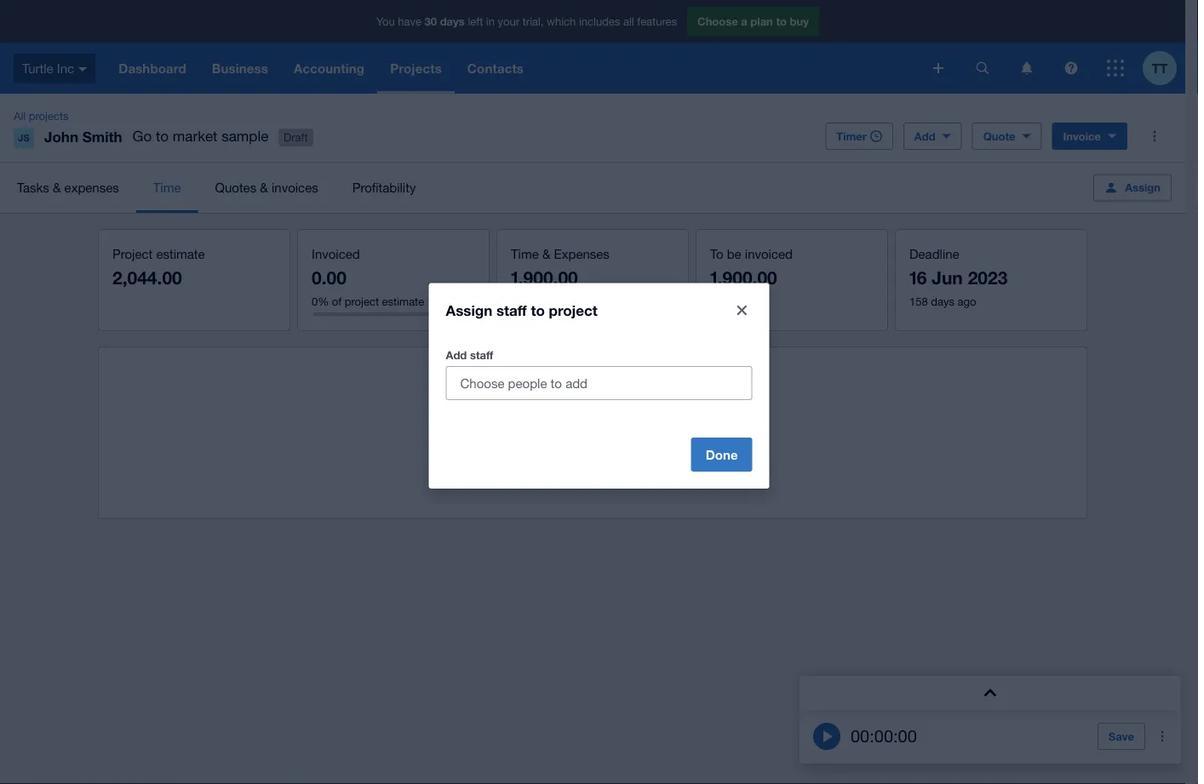 Task type: locate. For each thing, give the bounding box(es) containing it.
choose a plan to buy
[[698, 15, 809, 28]]

assign inside assign 'button'
[[1125, 181, 1161, 194]]

1 horizontal spatial assign
[[1125, 181, 1161, 194]]

button
[[659, 449, 700, 464]]

tasks & expenses link
[[0, 163, 136, 213]]

add
[[915, 129, 936, 143], [446, 349, 467, 362]]

svg image inside turtle inc popup button
[[78, 67, 87, 71]]

3 svg image from the left
[[1065, 62, 1078, 75]]

days inside deadline 16 jun 2023 158 days ago
[[931, 295, 955, 308]]

0 horizontal spatial assign
[[446, 302, 493, 319]]

0 vertical spatial to
[[776, 15, 787, 28]]

buy
[[790, 15, 809, 28]]

assign
[[1125, 181, 1161, 194], [446, 302, 493, 319]]

deadline
[[910, 246, 960, 261]]

& right quotes
[[260, 180, 268, 195]]

0 horizontal spatial staff
[[470, 349, 493, 362]]

navigation inside tt banner
[[106, 43, 922, 94]]

1 horizontal spatial &
[[260, 180, 268, 195]]

0 horizontal spatial estimate
[[156, 246, 205, 261]]

0 horizontal spatial svg image
[[977, 62, 989, 75]]

1,900.00 down be
[[710, 267, 777, 288]]

time inside the time & expenses 1,900.00 92.95% of project estimate
[[511, 246, 539, 261]]

1 horizontal spatial in
[[600, 423, 613, 440]]

jun
[[932, 267, 963, 288]]

0 horizontal spatial 1,900.00
[[511, 267, 578, 288]]

days right 30
[[440, 15, 465, 28]]

in
[[486, 15, 495, 28], [600, 423, 613, 440]]

svg image up quote popup button
[[1022, 62, 1033, 75]]

estimate down expenses
[[603, 295, 645, 308]]

&
[[53, 180, 61, 195], [260, 180, 268, 195], [543, 246, 551, 261]]

add down assign staff to project at the top left of the page
[[446, 349, 467, 362]]

project
[[345, 295, 379, 308], [566, 295, 600, 308], [549, 302, 598, 319], [646, 423, 695, 440]]

2 horizontal spatial &
[[543, 246, 551, 261]]

add for add staff
[[446, 349, 467, 362]]

invoiced 0.00 0% of project estimate
[[312, 246, 424, 308]]

2 of from the left
[[553, 295, 563, 308]]

1 horizontal spatial svg image
[[934, 63, 944, 73]]

expenses
[[554, 246, 610, 261]]

days inside tt banner
[[440, 15, 465, 28]]

& inside the time & expenses 1,900.00 92.95% of project estimate
[[543, 246, 551, 261]]

1 horizontal spatial time
[[511, 246, 539, 261]]

go to market sample
[[133, 128, 269, 144]]

1,900.00
[[511, 267, 578, 288], [710, 267, 777, 288]]

estimate
[[156, 246, 205, 261], [382, 295, 424, 308], [603, 295, 645, 308]]

quote
[[984, 129, 1016, 143]]

estimate inside project estimate 2,044.00
[[156, 246, 205, 261]]

0 horizontal spatial to
[[156, 128, 169, 144]]

estimate up 2,044.00
[[156, 246, 205, 261]]

add inside popup button
[[915, 129, 936, 143]]

assign staff to project
[[446, 302, 598, 319]]

1,900.00 up 92.95%
[[511, 267, 578, 288]]

trial,
[[523, 15, 544, 28]]

includes
[[579, 15, 620, 28]]

1 horizontal spatial add
[[915, 129, 936, 143]]

assign for assign
[[1125, 181, 1161, 194]]

1 horizontal spatial staff
[[497, 302, 527, 319]]

assign up add staff
[[446, 302, 493, 319]]

1 horizontal spatial 1,900.00
[[710, 267, 777, 288]]

estimate right 0%
[[382, 295, 424, 308]]

john
[[44, 128, 78, 145]]

quotes
[[215, 180, 257, 195]]

days
[[440, 15, 465, 28], [931, 295, 955, 308]]

to inside dialog
[[531, 302, 545, 319]]

assign inside assign staff to project dialog
[[446, 302, 493, 319]]

save
[[1109, 730, 1135, 743]]

1 horizontal spatial svg image
[[1022, 62, 1033, 75]]

0 vertical spatial in
[[486, 15, 495, 28]]

0 horizontal spatial days
[[440, 15, 465, 28]]

2 svg image from the left
[[1022, 62, 1033, 75]]

staff for assign
[[497, 302, 527, 319]]

in left this
[[600, 423, 613, 440]]

svg image
[[977, 62, 989, 75], [1022, 62, 1033, 75], [1065, 62, 1078, 75]]

of
[[332, 295, 342, 308], [553, 295, 563, 308]]

expenses
[[64, 180, 119, 195]]

in right left
[[486, 15, 495, 28]]

0 vertical spatial time
[[153, 180, 181, 195]]

days down jun
[[931, 295, 955, 308]]

svg image right inc
[[78, 67, 87, 71]]

market
[[173, 128, 218, 144]]

1 of from the left
[[332, 295, 342, 308]]

tt
[[1152, 60, 1168, 76]]

0 horizontal spatial time
[[153, 180, 181, 195]]

you have 30 days left in your trial, which includes all features
[[376, 15, 677, 28]]

to be invoiced 1,900.00
[[710, 246, 793, 288]]

92.95%
[[511, 295, 550, 308]]

assign down invoice popup button on the top of the page
[[1125, 181, 1161, 194]]

to
[[776, 15, 787, 28], [156, 128, 169, 144], [531, 302, 545, 319]]

0 vertical spatial days
[[440, 15, 465, 28]]

0 horizontal spatial svg image
[[78, 67, 87, 71]]

time up 92.95%
[[511, 246, 539, 261]]

add for add
[[915, 129, 936, 143]]

0 vertical spatial assign
[[1125, 181, 1161, 194]]

0 horizontal spatial &
[[53, 180, 61, 195]]

this
[[617, 423, 642, 440]]

1 horizontal spatial to
[[531, 302, 545, 319]]

1 vertical spatial add
[[446, 349, 467, 362]]

invoices
[[272, 180, 318, 195]]

tt button
[[1143, 43, 1186, 94]]

all projects link
[[7, 107, 75, 124]]

project inside assign staff to project dialog
[[549, 302, 598, 319]]

profitability link
[[335, 163, 433, 213]]

1 vertical spatial staff
[[470, 349, 493, 362]]

2 horizontal spatial to
[[776, 15, 787, 28]]

0 horizontal spatial of
[[332, 295, 342, 308]]

0 horizontal spatial in
[[486, 15, 495, 28]]

1 vertical spatial days
[[931, 295, 955, 308]]

2 1,900.00 from the left
[[710, 267, 777, 288]]

svg image up invoice
[[1065, 62, 1078, 75]]

1 vertical spatial time
[[511, 246, 539, 261]]

1 1,900.00 from the left
[[511, 267, 578, 288]]

1 vertical spatial in
[[600, 423, 613, 440]]

1,900.00 inside the time & expenses 1,900.00 92.95% of project estimate
[[511, 267, 578, 288]]

entries
[[549, 423, 596, 440]]

1 vertical spatial assign
[[446, 302, 493, 319]]

assign staff to project dialog
[[429, 283, 770, 489]]

navigation
[[106, 43, 922, 94]]

1,900.00 inside the to be invoiced 1,900.00
[[710, 267, 777, 288]]

2 vertical spatial to
[[531, 302, 545, 319]]

1 horizontal spatial days
[[931, 295, 955, 308]]

of right 92.95%
[[553, 295, 563, 308]]

svg image left tt
[[1107, 60, 1124, 77]]

& right tasks
[[53, 180, 61, 195]]

0 horizontal spatial add
[[446, 349, 467, 362]]

left
[[468, 15, 483, 28]]

1 horizontal spatial of
[[553, 295, 563, 308]]

tasks & expenses
[[17, 180, 119, 195]]

time down 'market'
[[153, 180, 181, 195]]

project inside the time & expenses 1,900.00 92.95% of project estimate
[[566, 295, 600, 308]]

of right 0%
[[332, 295, 342, 308]]

0 vertical spatial staff
[[497, 302, 527, 319]]

0 vertical spatial add
[[915, 129, 936, 143]]

time
[[153, 180, 181, 195], [511, 246, 539, 261]]

1 vertical spatial to
[[156, 128, 169, 144]]

1 horizontal spatial estimate
[[382, 295, 424, 308]]

svg image up "add" popup button
[[934, 63, 944, 73]]

add right timer button
[[915, 129, 936, 143]]

add inside assign staff to project dialog
[[446, 349, 467, 362]]

timer
[[837, 129, 867, 143]]

staff
[[497, 302, 527, 319], [470, 349, 493, 362]]

deadline 16 jun 2023 158 days ago
[[910, 246, 1008, 308]]

2 horizontal spatial estimate
[[603, 295, 645, 308]]

inc
[[57, 61, 74, 76]]

2 horizontal spatial svg image
[[1065, 62, 1078, 75]]

svg image
[[1107, 60, 1124, 77], [934, 63, 944, 73], [78, 67, 87, 71]]

svg image up quote
[[977, 62, 989, 75]]

time link
[[136, 163, 198, 213]]

projects
[[29, 109, 69, 122]]

turtle inc
[[22, 61, 74, 76]]

choose
[[698, 15, 738, 28]]

& left expenses
[[543, 246, 551, 261]]



Task type: describe. For each thing, give the bounding box(es) containing it.
tasks
[[17, 180, 49, 195]]

time
[[515, 423, 545, 440]]

estimate inside the time & expenses 1,900.00 92.95% of project estimate
[[603, 295, 645, 308]]

assign for assign staff to project
[[446, 302, 493, 319]]

of inside the time & expenses 1,900.00 92.95% of project estimate
[[553, 295, 563, 308]]

timer button
[[826, 123, 893, 150]]

project estimate 2,044.00
[[112, 246, 205, 288]]

to
[[710, 246, 724, 261]]

close image
[[737, 305, 747, 315]]

of inside invoiced 0.00 0% of project estimate
[[332, 295, 342, 308]]

your
[[498, 15, 520, 28]]

staff for add
[[470, 349, 493, 362]]

2023
[[968, 267, 1008, 288]]

you
[[376, 15, 395, 28]]

time for time & expenses 1,900.00 92.95% of project estimate
[[511, 246, 539, 261]]

profitability
[[352, 180, 416, 195]]

invoice
[[1063, 129, 1101, 143]]

30
[[425, 15, 437, 28]]

have
[[398, 15, 422, 28]]

00:00:00
[[851, 727, 917, 747]]

1,900.00 for time & expenses 1,900.00 92.95% of project estimate
[[511, 267, 578, 288]]

tt banner
[[0, 0, 1186, 94]]

assign button
[[1094, 174, 1172, 201]]

features
[[637, 15, 677, 28]]

john smith
[[44, 128, 122, 145]]

add button
[[904, 123, 962, 150]]

all projects
[[14, 109, 69, 122]]

turtle inc button
[[0, 43, 106, 94]]

& for time & expenses 1,900.00 92.95% of project estimate
[[543, 246, 551, 261]]

in inside tt banner
[[486, 15, 495, 28]]

invoiced
[[745, 246, 793, 261]]

1,900.00 for to be invoiced 1,900.00
[[710, 267, 777, 288]]

to inside tt banner
[[776, 15, 787, 28]]

invoice button
[[1052, 123, 1128, 150]]

estimate inside invoiced 0.00 0% of project estimate
[[382, 295, 424, 308]]

go
[[133, 128, 152, 144]]

quote button
[[972, 123, 1042, 150]]

& for quotes & invoices
[[260, 180, 268, 195]]

time & expenses 1,900.00 92.95% of project estimate
[[511, 246, 645, 308]]

1 svg image from the left
[[977, 62, 989, 75]]

2 horizontal spatial svg image
[[1107, 60, 1124, 77]]

sample
[[222, 128, 269, 144]]

turtle
[[22, 61, 53, 76]]

0.00
[[312, 267, 347, 288]]

close button
[[725, 293, 759, 327]]

quotes & invoices
[[215, 180, 318, 195]]

js
[[18, 132, 29, 144]]

2,044.00
[[112, 267, 182, 288]]

all
[[623, 15, 634, 28]]

ago
[[958, 295, 977, 308]]

quotes & invoices link
[[198, 163, 335, 213]]

which
[[547, 15, 576, 28]]

start timer image
[[813, 723, 841, 750]]

save button
[[1098, 723, 1146, 750]]

all
[[14, 109, 26, 122]]

invoiced
[[312, 246, 360, 261]]

Choose people to add field
[[447, 367, 752, 399]]

draft
[[284, 131, 308, 144]]

add staff
[[446, 349, 493, 362]]

smith
[[82, 128, 122, 145]]

done button
[[691, 438, 753, 472]]

plan
[[751, 15, 773, 28]]

0%
[[312, 295, 329, 308]]

project
[[112, 246, 153, 261]]

16
[[910, 267, 927, 288]]

done
[[706, 447, 738, 462]]

no
[[491, 423, 511, 440]]

& for tasks & expenses
[[53, 180, 61, 195]]

time for time
[[153, 180, 181, 195]]

158
[[910, 295, 928, 308]]

be
[[727, 246, 742, 261]]

project inside invoiced 0.00 0% of project estimate
[[345, 295, 379, 308]]

no time entries in this project
[[491, 423, 695, 440]]

a
[[741, 15, 748, 28]]



Task type: vqa. For each thing, say whether or not it's contained in the screenshot.
Total in Total 5,953.75
no



